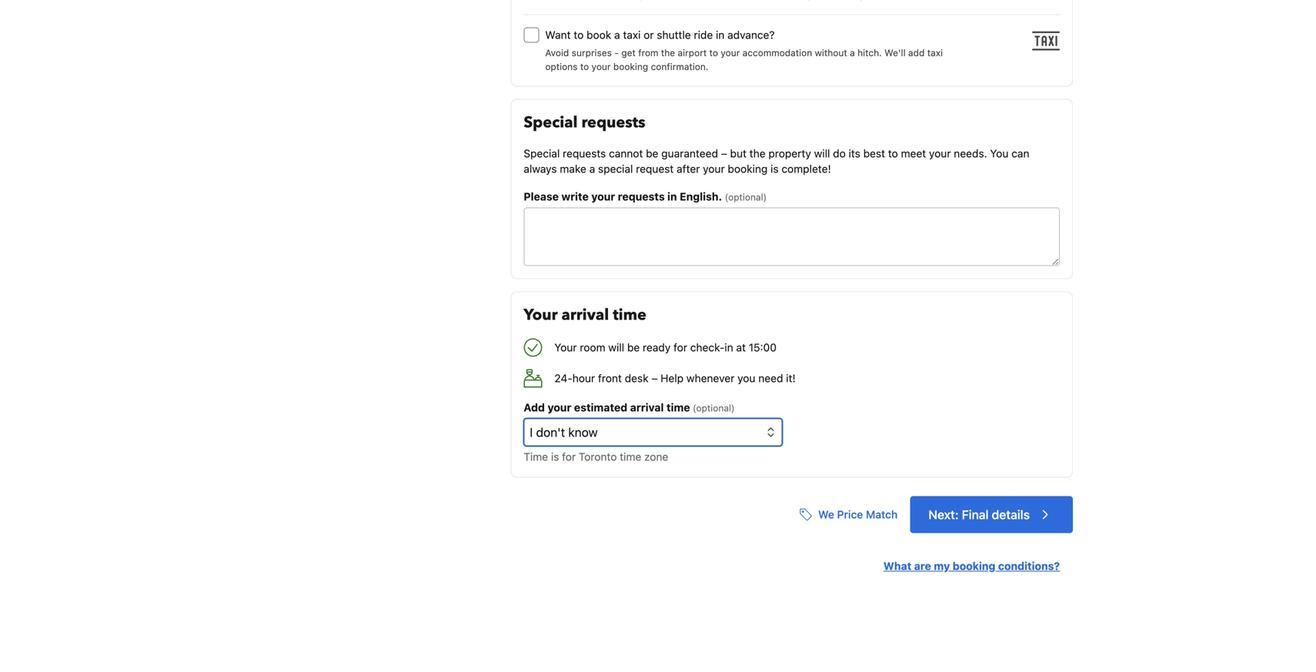 Task type: vqa. For each thing, say whether or not it's contained in the screenshot.
bottommost Special
yes



Task type: locate. For each thing, give the bounding box(es) containing it.
time up the ready
[[613, 304, 647, 326]]

is inside special requests cannot be guaranteed – but the property will do its best to meet your needs. you can always make a special request after your booking is complete!
[[771, 162, 779, 175]]

time down '24-hour front desk – help whenever you need it!'
[[667, 401, 691, 414]]

taxi left or
[[623, 28, 641, 41]]

always
[[524, 162, 557, 175]]

special inside special requests cannot be guaranteed – but the property will do its best to meet your needs. you can always make a special request after your booking is complete!
[[524, 147, 560, 160]]

1 horizontal spatial the
[[750, 147, 766, 160]]

1 vertical spatial will
[[609, 341, 625, 354]]

your down the surprises
[[592, 61, 611, 72]]

0 horizontal spatial will
[[609, 341, 625, 354]]

book
[[587, 28, 612, 41]]

booking inside special requests cannot be guaranteed – but the property will do its best to meet your needs. you can always make a special request after your booking is complete!
[[728, 162, 768, 175]]

be up request
[[646, 147, 659, 160]]

requests for special requests
[[582, 112, 646, 133]]

your down advance?
[[721, 47, 740, 58]]

2 vertical spatial in
[[725, 341, 734, 354]]

shuttle
[[657, 28, 691, 41]]

0 vertical spatial in
[[716, 28, 725, 41]]

special for special requests cannot be guaranteed – but the property will do its best to meet your needs. you can always make a special request after your booking is complete!
[[524, 147, 560, 160]]

requests down request
[[618, 190, 665, 203]]

time left zone
[[620, 450, 642, 463]]

confirmation.
[[651, 61, 709, 72]]

for left toronto
[[562, 450, 576, 463]]

to down the surprises
[[581, 61, 589, 72]]

will right room
[[609, 341, 625, 354]]

your for your room will be ready for check-in at 15:00
[[555, 341, 577, 354]]

special for special requests
[[524, 112, 578, 133]]

0 vertical spatial special
[[524, 112, 578, 133]]

next: final details
[[929, 507, 1031, 522]]

0 horizontal spatial arrival
[[562, 304, 609, 326]]

requests inside special requests cannot be guaranteed – but the property will do its best to meet your needs. you can always make a special request after your booking is complete!
[[563, 147, 606, 160]]

in left english.
[[668, 190, 678, 203]]

(optional) inside add your estimated arrival time (optional)
[[693, 403, 735, 413]]

to left book
[[574, 28, 584, 41]]

time for arrival
[[667, 401, 691, 414]]

2 vertical spatial time
[[620, 450, 642, 463]]

is down property
[[771, 162, 779, 175]]

1 vertical spatial arrival
[[631, 401, 664, 414]]

1 vertical spatial taxi
[[928, 47, 944, 58]]

are
[[915, 560, 932, 573]]

1 vertical spatial in
[[668, 190, 678, 203]]

booking down but
[[728, 162, 768, 175]]

0 horizontal spatial taxi
[[623, 28, 641, 41]]

0 vertical spatial booking
[[614, 61, 649, 72]]

1 vertical spatial booking
[[728, 162, 768, 175]]

toronto
[[579, 450, 617, 463]]

be left the ready
[[628, 341, 640, 354]]

your right write
[[592, 190, 616, 203]]

arrival
[[562, 304, 609, 326], [631, 401, 664, 414]]

0 horizontal spatial be
[[628, 341, 640, 354]]

your
[[524, 304, 558, 326], [555, 341, 577, 354]]

in right ride
[[716, 28, 725, 41]]

a
[[615, 28, 621, 41], [850, 47, 855, 58], [590, 162, 596, 175]]

to
[[574, 28, 584, 41], [710, 47, 719, 58], [581, 61, 589, 72], [889, 147, 899, 160]]

your up the 24-
[[524, 304, 558, 326]]

the up confirmation.
[[662, 47, 676, 58]]

0 vertical spatial a
[[615, 28, 621, 41]]

want to book a taxi or shuttle ride in advance?
[[546, 28, 775, 41]]

the right but
[[750, 147, 766, 160]]

0 horizontal spatial booking
[[614, 61, 649, 72]]

requests up cannot
[[582, 112, 646, 133]]

1 vertical spatial a
[[850, 47, 855, 58]]

1 horizontal spatial a
[[615, 28, 621, 41]]

is
[[771, 162, 779, 175], [551, 450, 559, 463]]

0 vertical spatial –
[[722, 147, 728, 160]]

booking down get
[[614, 61, 649, 72]]

in left at
[[725, 341, 734, 354]]

(optional) down but
[[725, 192, 767, 202]]

None text field
[[524, 207, 1061, 266]]

2 horizontal spatial booking
[[953, 560, 996, 573]]

advance?
[[728, 28, 775, 41]]

1 vertical spatial be
[[628, 341, 640, 354]]

your
[[721, 47, 740, 58], [592, 61, 611, 72], [930, 147, 952, 160], [703, 162, 725, 175], [592, 190, 616, 203], [548, 401, 572, 414]]

special
[[598, 162, 633, 175]]

front
[[598, 372, 622, 385]]

–
[[722, 147, 728, 160], [652, 372, 658, 385]]

or
[[644, 28, 654, 41]]

for
[[674, 341, 688, 354], [562, 450, 576, 463]]

1 horizontal spatial will
[[815, 147, 831, 160]]

we price match
[[819, 508, 898, 521]]

your right the add
[[548, 401, 572, 414]]

2 horizontal spatial a
[[850, 47, 855, 58]]

need
[[759, 372, 784, 385]]

help
[[661, 372, 684, 385]]

do
[[834, 147, 846, 160]]

0 vertical spatial (optional)
[[725, 192, 767, 202]]

to down ride
[[710, 47, 719, 58]]

special
[[524, 112, 578, 133], [524, 147, 560, 160]]

0 vertical spatial the
[[662, 47, 676, 58]]

hitch.
[[858, 47, 882, 58]]

a right make
[[590, 162, 596, 175]]

1 special from the top
[[524, 112, 578, 133]]

1 vertical spatial (optional)
[[693, 403, 735, 413]]

time for toronto
[[620, 450, 642, 463]]

1 vertical spatial requests
[[563, 147, 606, 160]]

0 vertical spatial will
[[815, 147, 831, 160]]

final
[[963, 507, 989, 522]]

1 vertical spatial the
[[750, 147, 766, 160]]

0 vertical spatial be
[[646, 147, 659, 160]]

in
[[716, 28, 725, 41], [668, 190, 678, 203], [725, 341, 734, 354]]

will left do
[[815, 147, 831, 160]]

1 horizontal spatial is
[[771, 162, 779, 175]]

taxi
[[623, 28, 641, 41], [928, 47, 944, 58]]

booking inside avoid surprises - get from the airport to your accommodation without a hitch. we'll add taxi options to your booking confirmation.
[[614, 61, 649, 72]]

add
[[909, 47, 925, 58]]

in inside group
[[716, 28, 725, 41]]

taxi right the add
[[928, 47, 944, 58]]

be
[[646, 147, 659, 160], [628, 341, 640, 354]]

1 vertical spatial time
[[667, 401, 691, 414]]

0 vertical spatial is
[[771, 162, 779, 175]]

15:00
[[749, 341, 777, 354]]

0 horizontal spatial the
[[662, 47, 676, 58]]

1 vertical spatial special
[[524, 147, 560, 160]]

1 vertical spatial is
[[551, 450, 559, 463]]

taxi inside avoid surprises - get from the airport to your accommodation without a hitch. we'll add taxi options to your booking confirmation.
[[928, 47, 944, 58]]

please write your requests in english. (optional)
[[524, 190, 767, 203]]

0 vertical spatial for
[[674, 341, 688, 354]]

2 special from the top
[[524, 147, 560, 160]]

1 vertical spatial for
[[562, 450, 576, 463]]

english.
[[680, 190, 723, 203]]

– left but
[[722, 147, 728, 160]]

special requests
[[524, 112, 646, 133]]

is right the time
[[551, 450, 559, 463]]

we
[[819, 508, 835, 521]]

requests
[[582, 112, 646, 133], [563, 147, 606, 160], [618, 190, 665, 203]]

cannot
[[609, 147, 643, 160]]

price
[[838, 508, 864, 521]]

it!
[[787, 372, 796, 385]]

will inside special requests cannot be guaranteed – but the property will do its best to meet your needs. you can always make a special request after your booking is complete!
[[815, 147, 831, 160]]

0 vertical spatial your
[[524, 304, 558, 326]]

a up -
[[615, 28, 621, 41]]

the
[[662, 47, 676, 58], [750, 147, 766, 160]]

2 vertical spatial requests
[[618, 190, 665, 203]]

time
[[613, 304, 647, 326], [667, 401, 691, 414], [620, 450, 642, 463]]

1 horizontal spatial booking
[[728, 162, 768, 175]]

property
[[769, 147, 812, 160]]

0 horizontal spatial a
[[590, 162, 596, 175]]

the inside special requests cannot be guaranteed – but the property will do its best to meet your needs. you can always make a special request after your booking is complete!
[[750, 147, 766, 160]]

1 vertical spatial –
[[652, 372, 658, 385]]

requests up make
[[563, 147, 606, 160]]

a left hitch.
[[850, 47, 855, 58]]

0 horizontal spatial –
[[652, 372, 658, 385]]

0 vertical spatial requests
[[582, 112, 646, 133]]

to right the best
[[889, 147, 899, 160]]

your left room
[[555, 341, 577, 354]]

1 vertical spatial your
[[555, 341, 577, 354]]

(optional)
[[725, 192, 767, 202], [693, 403, 735, 413]]

arrival up room
[[562, 304, 609, 326]]

1 horizontal spatial be
[[646, 147, 659, 160]]

(optional) down whenever
[[693, 403, 735, 413]]

booking
[[614, 61, 649, 72], [728, 162, 768, 175], [953, 560, 996, 573]]

add
[[524, 401, 545, 414]]

– left help
[[652, 372, 658, 385]]

booking right my
[[953, 560, 996, 573]]

a inside avoid surprises - get from the airport to your accommodation without a hitch. we'll add taxi options to your booking confirmation.
[[850, 47, 855, 58]]

for right the ready
[[674, 341, 688, 354]]

be for guaranteed
[[646, 147, 659, 160]]

0 vertical spatial arrival
[[562, 304, 609, 326]]

1 horizontal spatial taxi
[[928, 47, 944, 58]]

you
[[738, 372, 756, 385]]

match
[[867, 508, 898, 521]]

be inside special requests cannot be guaranteed – but the property will do its best to meet your needs. you can always make a special request after your booking is complete!
[[646, 147, 659, 160]]

arrival down desk
[[631, 401, 664, 414]]

1 horizontal spatial –
[[722, 147, 728, 160]]

will
[[815, 147, 831, 160], [609, 341, 625, 354]]

2 vertical spatial a
[[590, 162, 596, 175]]

1 horizontal spatial arrival
[[631, 401, 664, 414]]

want
[[546, 28, 571, 41]]



Task type: describe. For each thing, give the bounding box(es) containing it.
next:
[[929, 507, 959, 522]]

next: final details button
[[911, 496, 1074, 533]]

want to book a taxi or shuttle ride in advance? group
[[524, 0, 1067, 73]]

we price match button
[[794, 501, 904, 529]]

be for ready
[[628, 341, 640, 354]]

its
[[849, 147, 861, 160]]

your for your arrival time
[[524, 304, 558, 326]]

avoid
[[546, 47, 569, 58]]

meet
[[902, 147, 927, 160]]

0 horizontal spatial is
[[551, 450, 559, 463]]

ready
[[643, 341, 671, 354]]

please
[[524, 190, 559, 203]]

airport
[[678, 47, 707, 58]]

can
[[1012, 147, 1030, 160]]

estimated
[[574, 401, 628, 414]]

room
[[580, 341, 606, 354]]

details
[[992, 507, 1031, 522]]

ride
[[694, 28, 713, 41]]

complete!
[[782, 162, 832, 175]]

2 vertical spatial booking
[[953, 560, 996, 573]]

check-
[[691, 341, 725, 354]]

avoid surprises - get from the airport to your accommodation without a hitch. we'll add taxi options to your booking confirmation.
[[546, 47, 944, 72]]

-
[[615, 47, 619, 58]]

we'll
[[885, 47, 906, 58]]

special requests cannot be guaranteed – but the property will do its best to meet your needs. you can always make a special request after your booking is complete!
[[524, 147, 1030, 175]]

24-
[[555, 372, 573, 385]]

conditions?
[[999, 560, 1061, 573]]

your arrival time
[[524, 304, 647, 326]]

needs.
[[954, 147, 988, 160]]

add your estimated arrival time (optional)
[[524, 401, 735, 414]]

options
[[546, 61, 578, 72]]

your right meet
[[930, 147, 952, 160]]

desk
[[625, 372, 649, 385]]

what are my booking conditions?
[[884, 560, 1061, 573]]

hour
[[573, 372, 596, 385]]

0 vertical spatial taxi
[[623, 28, 641, 41]]

zone
[[645, 450, 669, 463]]

without
[[815, 47, 848, 58]]

from
[[639, 47, 659, 58]]

1 horizontal spatial for
[[674, 341, 688, 354]]

make
[[560, 162, 587, 175]]

requests for special requests cannot be guaranteed – but the property will do its best to meet your needs. you can always make a special request after your booking is complete!
[[563, 147, 606, 160]]

whenever
[[687, 372, 735, 385]]

at
[[737, 341, 746, 354]]

surprises
[[572, 47, 612, 58]]

time
[[524, 450, 548, 463]]

best
[[864, 147, 886, 160]]

to inside special requests cannot be guaranteed – but the property will do its best to meet your needs. you can always make a special request after your booking is complete!
[[889, 147, 899, 160]]

your room will be ready for check-in at 15:00
[[555, 341, 777, 354]]

– inside special requests cannot be guaranteed – but the property will do its best to meet your needs. you can always make a special request after your booking is complete!
[[722, 147, 728, 160]]

0 vertical spatial time
[[613, 304, 647, 326]]

what are my booking conditions? link
[[884, 560, 1061, 573]]

a inside special requests cannot be guaranteed – but the property will do its best to meet your needs. you can always make a special request after your booking is complete!
[[590, 162, 596, 175]]

0 horizontal spatial for
[[562, 450, 576, 463]]

time is for toronto time zone
[[524, 450, 669, 463]]

(optional) inside please write your requests in english. (optional)
[[725, 192, 767, 202]]

but
[[731, 147, 747, 160]]

you
[[991, 147, 1009, 160]]

write
[[562, 190, 589, 203]]

your right after
[[703, 162, 725, 175]]

after
[[677, 162, 700, 175]]

accommodation
[[743, 47, 813, 58]]

24-hour front desk – help whenever you need it!
[[555, 372, 796, 385]]

my
[[935, 560, 951, 573]]

what
[[884, 560, 912, 573]]

request
[[636, 162, 674, 175]]

get
[[622, 47, 636, 58]]

the inside avoid surprises - get from the airport to your accommodation without a hitch. we'll add taxi options to your booking confirmation.
[[662, 47, 676, 58]]

guaranteed
[[662, 147, 719, 160]]



